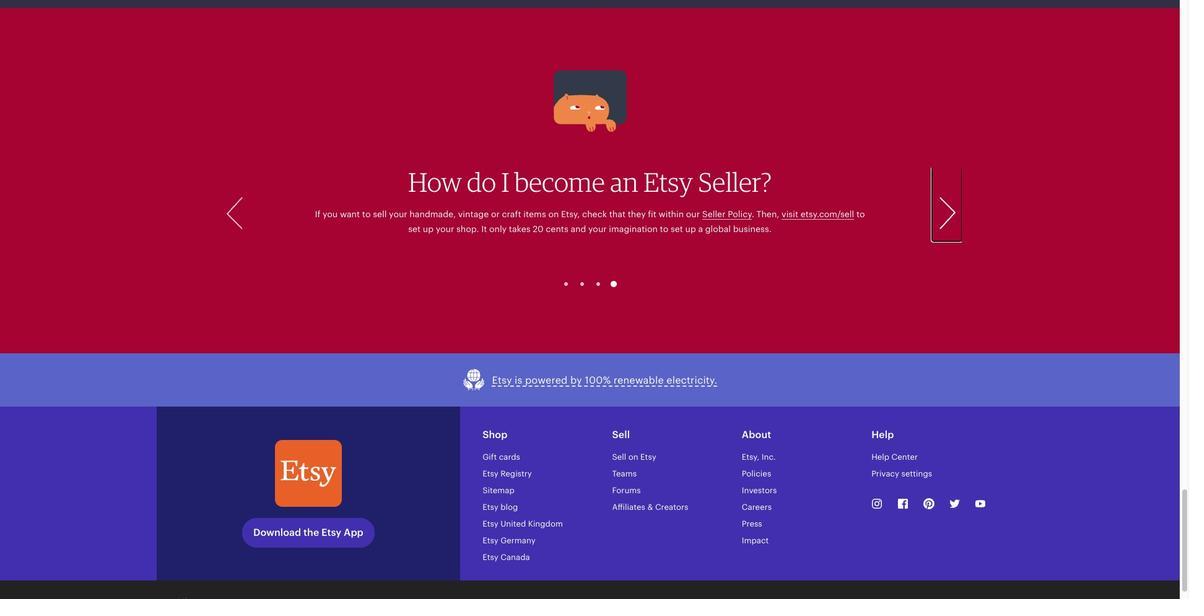 Task type: vqa. For each thing, say whether or not it's contained in the screenshot.
Etsy, Inc.
yes



Task type: describe. For each thing, give the bounding box(es) containing it.
business.
[[733, 224, 772, 234]]

etsy registry
[[483, 470, 532, 479]]

teams link
[[612, 470, 637, 479]]

registry
[[501, 470, 532, 479]]

our
[[686, 210, 700, 219]]

they
[[628, 210, 646, 219]]

teams
[[612, 470, 637, 479]]

then,
[[757, 210, 780, 219]]

blog
[[501, 503, 518, 513]]

forums link
[[612, 487, 641, 496]]

etsy up forums link on the bottom right
[[641, 453, 657, 462]]

etsy united kingdom
[[483, 520, 563, 529]]

press link
[[742, 520, 763, 529]]

1 horizontal spatial your
[[436, 224, 454, 234]]

app
[[344, 527, 364, 539]]

handmade,
[[410, 210, 456, 219]]

items
[[524, 210, 546, 219]]

gift cards link
[[483, 453, 520, 462]]

forums
[[612, 487, 641, 496]]

affiliates
[[612, 503, 646, 513]]

takes
[[509, 224, 531, 234]]

etsy germany
[[483, 537, 536, 546]]

etsy, inc.
[[742, 453, 776, 462]]

if
[[315, 210, 321, 219]]

sell on etsy
[[612, 453, 657, 462]]

careers link
[[742, 503, 772, 513]]

2 set from the left
[[671, 224, 683, 234]]

etsy united kingdom link
[[483, 520, 563, 529]]

shop
[[483, 430, 508, 441]]

seller
[[702, 210, 726, 219]]

etsy blog link
[[483, 503, 518, 513]]

if you want to sell your handmade, vintage or craft items on etsy, check that they fit within our seller policy . then, visit etsy.com/sell
[[315, 210, 855, 219]]

gift
[[483, 453, 497, 462]]

policies link
[[742, 470, 772, 479]]

inc.
[[762, 453, 776, 462]]

download the etsy app link
[[242, 519, 375, 548]]

about
[[742, 430, 772, 441]]

and
[[571, 224, 586, 234]]

etsy is powered by 100% renewable electricity.
[[492, 375, 718, 386]]

help center
[[872, 453, 918, 462]]

sell for sell
[[612, 430, 630, 441]]

gift cards
[[483, 453, 520, 462]]

2 horizontal spatial to
[[857, 210, 865, 219]]

etsy canada link
[[483, 554, 530, 563]]

how do i become an etsy seller?
[[408, 166, 772, 198]]

2 up from the left
[[686, 224, 696, 234]]

help center link
[[872, 453, 918, 462]]

careers
[[742, 503, 772, 513]]

0 horizontal spatial your
[[389, 210, 407, 219]]

etsy is powered by 100% renewable electricity. button
[[463, 369, 718, 392]]

1 vertical spatial etsy,
[[742, 453, 760, 462]]

privacy settings
[[872, 470, 932, 479]]

you
[[323, 210, 338, 219]]

investors
[[742, 487, 777, 496]]

seller policy link
[[702, 210, 752, 220]]

policies
[[742, 470, 772, 479]]

electricity.
[[667, 375, 718, 386]]

etsy canada
[[483, 554, 530, 563]]

privacy settings link
[[872, 470, 932, 479]]

etsy for etsy blog
[[483, 503, 499, 513]]

center
[[892, 453, 918, 462]]

impact link
[[742, 537, 769, 546]]

sell on etsy link
[[612, 453, 657, 462]]

download the etsy app
[[253, 527, 364, 539]]

0 horizontal spatial on
[[549, 210, 559, 219]]



Task type: locate. For each thing, give the bounding box(es) containing it.
.
[[752, 210, 754, 219]]

1 horizontal spatial etsy,
[[742, 453, 760, 462]]

set
[[408, 224, 421, 234], [671, 224, 683, 234]]

sell
[[373, 210, 387, 219]]

shop.
[[457, 224, 479, 234]]

your down check
[[589, 224, 607, 234]]

etsy right 'the'
[[322, 527, 341, 539]]

etsy down etsy blog link
[[483, 520, 499, 529]]

etsy, up policies in the bottom of the page
[[742, 453, 760, 462]]

your down handmade,
[[436, 224, 454, 234]]

etsy down gift
[[483, 470, 499, 479]]

help up 'help center'
[[872, 430, 894, 441]]

etsy down the sitemap
[[483, 503, 499, 513]]

united
[[501, 520, 526, 529]]

fit
[[648, 210, 657, 219]]

is
[[515, 375, 523, 386]]

1 sell from the top
[[612, 430, 630, 441]]

etsy for etsy registry
[[483, 470, 499, 479]]

affiliates & creators link
[[612, 503, 688, 513]]

privacy
[[872, 470, 900, 479]]

help
[[872, 430, 894, 441], [872, 453, 890, 462]]

your
[[389, 210, 407, 219], [436, 224, 454, 234], [589, 224, 607, 234]]

20
[[533, 224, 544, 234]]

do
[[467, 166, 496, 198]]

sell
[[612, 430, 630, 441], [612, 453, 627, 462]]

impact
[[742, 537, 769, 546]]

to down within
[[660, 224, 669, 234]]

to right etsy.com/sell
[[857, 210, 865, 219]]

vintage
[[458, 210, 489, 219]]

policy
[[728, 210, 752, 219]]

0 vertical spatial on
[[549, 210, 559, 219]]

1 horizontal spatial on
[[629, 453, 639, 462]]

on
[[549, 210, 559, 219], [629, 453, 639, 462]]

etsy, up and
[[561, 210, 580, 219]]

cards
[[499, 453, 520, 462]]

1 horizontal spatial set
[[671, 224, 683, 234]]

up
[[423, 224, 434, 234], [686, 224, 696, 234]]

2 sell from the top
[[612, 453, 627, 462]]

to
[[362, 210, 371, 219], [857, 210, 865, 219], [660, 224, 669, 234]]

etsy blog
[[483, 503, 518, 513]]

cents
[[546, 224, 569, 234]]

canada
[[501, 554, 530, 563]]

to set up your shop. it only takes 20 cents and your imagination to set up a global business.
[[408, 210, 865, 234]]

i
[[501, 166, 509, 198]]

germany
[[501, 537, 536, 546]]

etsy
[[644, 166, 693, 198], [492, 375, 512, 386], [641, 453, 657, 462], [483, 470, 499, 479], [483, 503, 499, 513], [483, 520, 499, 529], [322, 527, 341, 539], [483, 537, 499, 546], [483, 554, 499, 563]]

1 vertical spatial sell
[[612, 453, 627, 462]]

up down handmade,
[[423, 224, 434, 234]]

sitemap link
[[483, 487, 515, 496]]

an
[[610, 166, 639, 198]]

100%
[[585, 375, 611, 386]]

sell for sell on etsy
[[612, 453, 627, 462]]

affiliates & creators
[[612, 503, 688, 513]]

1 horizontal spatial up
[[686, 224, 696, 234]]

etsy left is
[[492, 375, 512, 386]]

1 vertical spatial on
[[629, 453, 639, 462]]

etsy, inc. link
[[742, 453, 776, 462]]

0 horizontal spatial up
[[423, 224, 434, 234]]

1 set from the left
[[408, 224, 421, 234]]

etsy for etsy is powered by 100% renewable electricity.
[[492, 375, 512, 386]]

etsy for etsy germany
[[483, 537, 499, 546]]

seller?
[[698, 166, 772, 198]]

2 horizontal spatial your
[[589, 224, 607, 234]]

by
[[571, 375, 582, 386]]

press
[[742, 520, 763, 529]]

renewable
[[614, 375, 664, 386]]

the
[[304, 527, 319, 539]]

help for help center
[[872, 453, 890, 462]]

etsy.com/sell
[[801, 210, 855, 219]]

etsy registry link
[[483, 470, 532, 479]]

only
[[489, 224, 507, 234]]

etsy up etsy canada
[[483, 537, 499, 546]]

etsy inside 'button'
[[492, 375, 512, 386]]

0 vertical spatial etsy,
[[561, 210, 580, 219]]

want
[[340, 210, 360, 219]]

etsy for etsy canada
[[483, 554, 499, 563]]

etsy for etsy united kingdom
[[483, 520, 499, 529]]

0 horizontal spatial set
[[408, 224, 421, 234]]

on up teams link
[[629, 453, 639, 462]]

download
[[253, 527, 301, 539]]

0 vertical spatial sell
[[612, 430, 630, 441]]

etsy left canada
[[483, 554, 499, 563]]

settings
[[902, 470, 932, 479]]

it
[[481, 224, 487, 234]]

imagination
[[609, 224, 658, 234]]

1 vertical spatial help
[[872, 453, 890, 462]]

sell up sell on etsy link at right
[[612, 430, 630, 441]]

set down within
[[671, 224, 683, 234]]

investors link
[[742, 487, 777, 496]]

help for help
[[872, 430, 894, 441]]

to left sell
[[362, 210, 371, 219]]

set down handmade,
[[408, 224, 421, 234]]

0 horizontal spatial to
[[362, 210, 371, 219]]

1 horizontal spatial to
[[660, 224, 669, 234]]

kingdom
[[528, 520, 563, 529]]

help up privacy
[[872, 453, 890, 462]]

become
[[515, 166, 605, 198]]

sell up teams link
[[612, 453, 627, 462]]

sitemap
[[483, 487, 515, 496]]

craft
[[502, 210, 521, 219]]

etsy,
[[561, 210, 580, 219], [742, 453, 760, 462]]

visit
[[782, 210, 799, 219]]

0 horizontal spatial etsy,
[[561, 210, 580, 219]]

2 help from the top
[[872, 453, 890, 462]]

0 vertical spatial help
[[872, 430, 894, 441]]

up left the a
[[686, 224, 696, 234]]

your right sell
[[389, 210, 407, 219]]

1 up from the left
[[423, 224, 434, 234]]

powered
[[525, 375, 568, 386]]

group
[[218, 282, 962, 288]]

a
[[698, 224, 703, 234]]

1 help from the top
[[872, 430, 894, 441]]

creators
[[655, 503, 688, 513]]

etsy germany link
[[483, 537, 536, 546]]

check
[[582, 210, 607, 219]]

global
[[706, 224, 731, 234]]

how
[[408, 166, 462, 198]]

that
[[609, 210, 626, 219]]

etsy up within
[[644, 166, 693, 198]]

on up cents
[[549, 210, 559, 219]]

visit etsy.com/sell link
[[782, 210, 855, 220]]

within
[[659, 210, 684, 219]]

or
[[491, 210, 500, 219]]

&
[[648, 503, 653, 513]]



